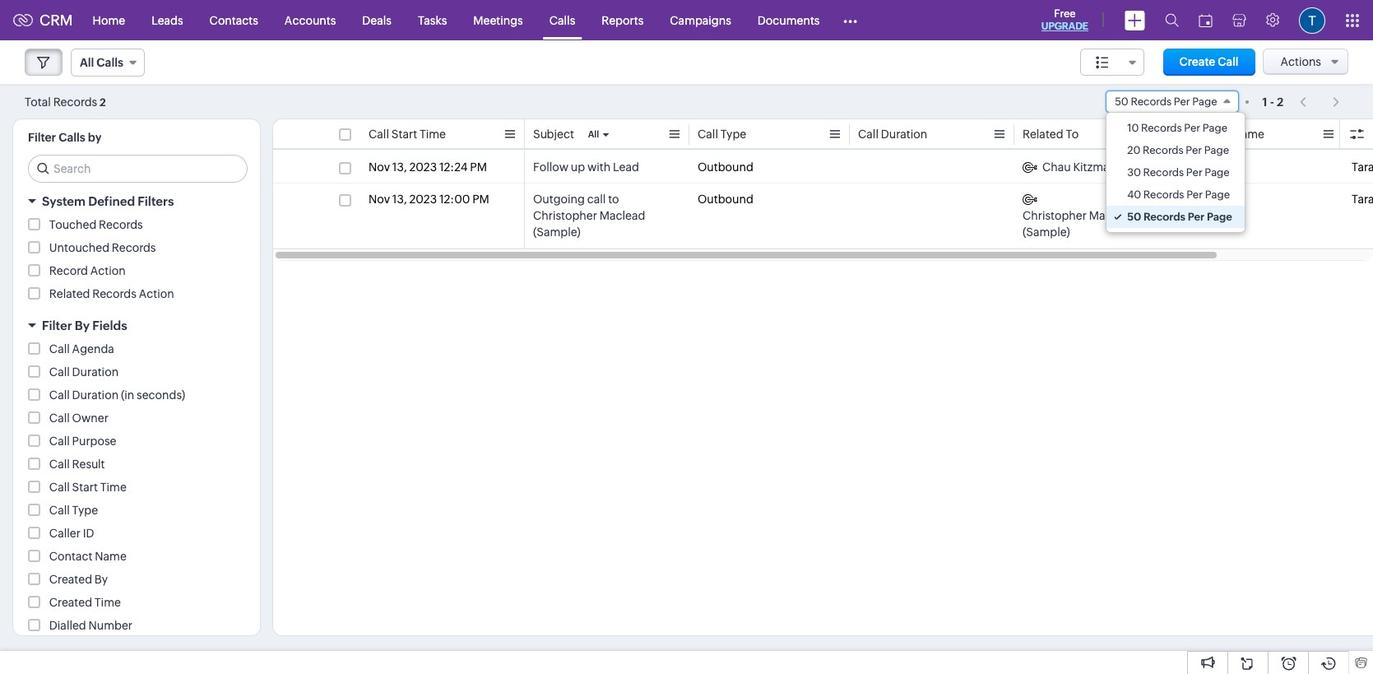 Task type: vqa. For each thing, say whether or not it's contained in the screenshot.
the topmost Duration
yes



Task type: locate. For each thing, give the bounding box(es) containing it.
2
[[1277, 95, 1284, 108], [100, 96, 106, 108]]

0 vertical spatial calls
[[550, 14, 576, 27]]

1 vertical spatial pm
[[473, 193, 490, 206]]

calls down "home"
[[97, 56, 123, 69]]

1 vertical spatial duration
[[72, 365, 119, 379]]

filter
[[28, 131, 56, 144], [42, 319, 72, 333]]

chau
[[1043, 160, 1071, 174]]

pm
[[470, 160, 487, 174], [473, 193, 490, 206]]

0 vertical spatial call start time
[[369, 128, 446, 141]]

Search text field
[[29, 156, 247, 182]]

1 horizontal spatial call start time
[[369, 128, 446, 141]]

0 vertical spatial tara
[[1352, 160, 1374, 174]]

0 vertical spatial outbound
[[698, 160, 754, 174]]

0 vertical spatial contact
[[1188, 128, 1231, 141]]

type
[[721, 128, 747, 141], [72, 504, 98, 517]]

page down "30 records per page"
[[1205, 188, 1230, 201]]

by up the created time
[[95, 573, 108, 586]]

50 up 10
[[1115, 95, 1129, 108]]

christopher down outgoing
[[533, 209, 597, 222]]

all inside all calls field
[[80, 56, 94, 69]]

2 up by
[[100, 96, 106, 108]]

0 horizontal spatial call type
[[49, 504, 98, 517]]

records down the 40 records per page option
[[1144, 211, 1186, 223]]

create menu element
[[1115, 0, 1156, 40]]

2023 for 12:24
[[409, 160, 437, 174]]

records down touched records
[[112, 241, 156, 254]]

all
[[80, 56, 94, 69], [588, 129, 599, 139]]

outgoing
[[533, 193, 585, 206]]

call inside button
[[1218, 55, 1239, 68]]

50 records per page up 10 records per page option
[[1115, 95, 1218, 108]]

records up fields on the left top of page
[[92, 287, 136, 300]]

call owner
[[49, 412, 109, 425]]

calls left by
[[59, 131, 85, 144]]

to
[[608, 193, 619, 206]]

1 horizontal spatial action
[[139, 287, 174, 300]]

action
[[90, 264, 126, 277], [139, 287, 174, 300]]

related left to
[[1023, 128, 1064, 141]]

(in
[[121, 388, 134, 402]]

dialled number
[[49, 619, 133, 632]]

purpose
[[72, 435, 116, 448]]

13, for nov 13, 2023 12:00 pm
[[392, 193, 407, 206]]

50 records per page down 40 records per page
[[1128, 211, 1233, 223]]

(sample) for chau kitzman (sample)
[[1119, 160, 1167, 174]]

total records 2
[[25, 95, 106, 108]]

action up 'related records action' at left
[[90, 264, 126, 277]]

page for the 40 records per page option
[[1205, 188, 1230, 201]]

0 vertical spatial call duration
[[858, 128, 928, 141]]

1 horizontal spatial related
[[1023, 128, 1064, 141]]

1 horizontal spatial name
[[1233, 128, 1265, 141]]

start up nov 13, 2023 12:24 pm
[[392, 128, 417, 141]]

search element
[[1156, 0, 1189, 40]]

0 vertical spatial call type
[[698, 128, 747, 141]]

50 records per page inside option
[[1128, 211, 1233, 223]]

1 outbound from the top
[[698, 160, 754, 174]]

row group
[[273, 151, 1374, 249]]

created for created time
[[49, 596, 92, 609]]

navigation
[[1292, 90, 1349, 114]]

0 horizontal spatial christopher
[[533, 209, 597, 222]]

0 vertical spatial action
[[90, 264, 126, 277]]

pm right the 12:00
[[473, 193, 490, 206]]

(sample) down outgoing
[[533, 226, 581, 239]]

maclead down 40
[[1090, 209, 1135, 222]]

leads link
[[138, 0, 196, 40]]

related
[[1023, 128, 1064, 141], [49, 287, 90, 300]]

(sample) inside christopher maclead (sample)
[[1023, 226, 1071, 239]]

0 horizontal spatial contact name
[[49, 550, 127, 563]]

1 horizontal spatial call duration
[[858, 128, 928, 141]]

per up "30 records per page"
[[1186, 144, 1203, 156]]

kitzman
[[1074, 160, 1117, 174]]

page up 40 records per page
[[1205, 166, 1230, 179]]

1 13, from the top
[[392, 160, 407, 174]]

subject
[[533, 128, 574, 141]]

50
[[1115, 95, 1129, 108], [1128, 211, 1142, 223]]

all for all
[[588, 129, 599, 139]]

per up 40 records per page
[[1187, 166, 1203, 179]]

nov down nov 13, 2023 12:24 pm
[[369, 193, 390, 206]]

create call button
[[1163, 49, 1256, 76]]

(sample) down chau
[[1023, 226, 1071, 239]]

0 horizontal spatial call duration
[[49, 365, 119, 379]]

records down 10 records per page option
[[1143, 144, 1184, 156]]

related down record
[[49, 287, 90, 300]]

1 horizontal spatial christopher
[[1023, 209, 1087, 222]]

page inside option
[[1205, 166, 1230, 179]]

contacts link
[[196, 0, 271, 40]]

12:24
[[439, 160, 468, 174]]

all up total records 2
[[80, 56, 94, 69]]

2023
[[409, 160, 437, 174], [409, 193, 437, 206]]

caller id
[[49, 527, 94, 540]]

0 vertical spatial all
[[80, 56, 94, 69]]

20 records per page option
[[1107, 139, 1245, 161]]

2 christopher from the left
[[1023, 209, 1087, 222]]

tara
[[1352, 160, 1374, 174], [1352, 193, 1374, 206]]

related for related to
[[1023, 128, 1064, 141]]

(sample) down 20
[[1119, 160, 1167, 174]]

0 vertical spatial 50
[[1115, 95, 1129, 108]]

2 13, from the top
[[392, 193, 407, 206]]

2 vertical spatial calls
[[59, 131, 85, 144]]

created
[[49, 573, 92, 586], [49, 596, 92, 609]]

0 vertical spatial contact name
[[1188, 128, 1265, 141]]

time up nov 13, 2023 12:24 pm
[[420, 128, 446, 141]]

record action
[[49, 264, 126, 277]]

calls inside field
[[97, 56, 123, 69]]

create
[[1180, 55, 1216, 68]]

1 vertical spatial type
[[72, 504, 98, 517]]

system
[[42, 194, 86, 208]]

name up created by
[[95, 550, 127, 563]]

tasks link
[[405, 0, 460, 40]]

duration
[[881, 128, 928, 141], [72, 365, 119, 379], [72, 388, 119, 402]]

page for 50 records per page option
[[1207, 211, 1233, 223]]

1 vertical spatial related
[[49, 287, 90, 300]]

2 inside total records 2
[[100, 96, 106, 108]]

2 nov from the top
[[369, 193, 390, 206]]

dialled
[[49, 619, 86, 632]]

0 horizontal spatial calls
[[59, 131, 85, 144]]

1 vertical spatial nov
[[369, 193, 390, 206]]

christopher down chau
[[1023, 209, 1087, 222]]

records
[[53, 95, 97, 108], [1131, 95, 1172, 108], [1142, 122, 1182, 134], [1143, 144, 1184, 156], [1144, 166, 1185, 179], [1144, 188, 1185, 201], [1144, 211, 1186, 223], [99, 218, 143, 231], [112, 241, 156, 254], [92, 287, 136, 300]]

profile image
[[1300, 7, 1326, 33]]

page for 30 records per page option
[[1205, 166, 1230, 179]]

create call
[[1180, 55, 1239, 68]]

Other Modules field
[[833, 7, 869, 33]]

filter down the total
[[28, 131, 56, 144]]

crm link
[[13, 12, 73, 29]]

by for filter
[[75, 319, 90, 333]]

2 right "-"
[[1277, 95, 1284, 108]]

0 vertical spatial 13,
[[392, 160, 407, 174]]

per down 40 records per page
[[1188, 211, 1205, 223]]

per up 20 records per page
[[1185, 122, 1201, 134]]

2 outbound from the top
[[698, 193, 754, 206]]

contact name down id
[[49, 550, 127, 563]]

page inside option
[[1205, 144, 1230, 156]]

1 horizontal spatial start
[[392, 128, 417, 141]]

page up "30 records per page"
[[1205, 144, 1230, 156]]

by for created
[[95, 573, 108, 586]]

per up 10 records per page
[[1174, 95, 1191, 108]]

0 vertical spatial 50 records per page
[[1115, 95, 1218, 108]]

per for 20 records per page option
[[1186, 144, 1203, 156]]

1 vertical spatial contact
[[49, 550, 93, 563]]

0 vertical spatial type
[[721, 128, 747, 141]]

1 christopher from the left
[[533, 209, 597, 222]]

contact name up 20 records per page
[[1188, 128, 1265, 141]]

-
[[1270, 95, 1275, 108]]

per inside 20 records per page option
[[1186, 144, 1203, 156]]

contact name
[[1188, 128, 1265, 141], [49, 550, 127, 563]]

1 vertical spatial calls
[[97, 56, 123, 69]]

by up "call agenda"
[[75, 319, 90, 333]]

1 vertical spatial created
[[49, 596, 92, 609]]

search image
[[1165, 13, 1179, 27]]

50 records per page
[[1115, 95, 1218, 108], [1128, 211, 1233, 223]]

size image
[[1096, 55, 1109, 70]]

0 vertical spatial pm
[[470, 160, 487, 174]]

accounts
[[285, 14, 336, 27]]

action up filter by fields "dropdown button"
[[139, 287, 174, 300]]

1 vertical spatial all
[[588, 129, 599, 139]]

1 horizontal spatial 2
[[1277, 95, 1284, 108]]

1 vertical spatial 50
[[1128, 211, 1142, 223]]

calls for filter calls by
[[59, 131, 85, 144]]

0 horizontal spatial action
[[90, 264, 126, 277]]

christopher maclead (sample) link
[[1023, 191, 1171, 240]]

per inside 10 records per page option
[[1185, 122, 1201, 134]]

maclead inside christopher maclead (sample)
[[1090, 209, 1135, 222]]

christopher
[[533, 209, 597, 222], [1023, 209, 1087, 222]]

2 created from the top
[[49, 596, 92, 609]]

all up the with
[[588, 129, 599, 139]]

0 vertical spatial created
[[49, 573, 92, 586]]

filter inside "dropdown button"
[[42, 319, 72, 333]]

contacts
[[210, 14, 258, 27]]

list box
[[1107, 113, 1245, 232]]

1 horizontal spatial all
[[588, 129, 599, 139]]

2 2023 from the top
[[409, 193, 437, 206]]

related to
[[1023, 128, 1079, 141]]

page up 20 records per page
[[1203, 122, 1228, 134]]

page up 10 records per page
[[1193, 95, 1218, 108]]

maclead
[[600, 209, 646, 222], [1090, 209, 1135, 222]]

40
[[1128, 188, 1142, 201]]

reports link
[[589, 0, 657, 40]]

0 horizontal spatial name
[[95, 550, 127, 563]]

page down 40 records per page
[[1207, 211, 1233, 223]]

0 horizontal spatial related
[[49, 287, 90, 300]]

1 vertical spatial start
[[72, 481, 98, 494]]

1 horizontal spatial type
[[721, 128, 747, 141]]

0 horizontal spatial contact
[[49, 550, 93, 563]]

0 vertical spatial 2023
[[409, 160, 437, 174]]

untouched
[[49, 241, 109, 254]]

1 nov from the top
[[369, 160, 390, 174]]

1 vertical spatial 2023
[[409, 193, 437, 206]]

2023 left 12:24
[[409, 160, 437, 174]]

call start time down result
[[49, 481, 127, 494]]

outbound for outgoing call to christopher maclead (sample)
[[698, 193, 754, 206]]

1 horizontal spatial by
[[95, 573, 108, 586]]

1 2023 from the top
[[409, 160, 437, 174]]

call
[[1218, 55, 1239, 68], [369, 128, 389, 141], [698, 128, 718, 141], [858, 128, 879, 141], [1352, 128, 1373, 141], [49, 342, 70, 356], [49, 365, 70, 379], [49, 388, 70, 402], [49, 412, 70, 425], [49, 435, 70, 448], [49, 458, 70, 471], [49, 481, 70, 494], [49, 504, 70, 517]]

contact up 20 records per page
[[1188, 128, 1231, 141]]

by inside "dropdown button"
[[75, 319, 90, 333]]

name down the '1'
[[1233, 128, 1265, 141]]

per inside 50 records per page field
[[1174, 95, 1191, 108]]

pm for nov 13, 2023 12:24 pm
[[470, 160, 487, 174]]

touched
[[49, 218, 97, 231]]

1 vertical spatial call start time
[[49, 481, 127, 494]]

1 vertical spatial action
[[139, 287, 174, 300]]

1 vertical spatial outbound
[[698, 193, 754, 206]]

outbound for follow up with lead
[[698, 160, 754, 174]]

records up 10
[[1131, 95, 1172, 108]]

christopher inside outgoing call to christopher maclead (sample)
[[533, 209, 597, 222]]

id
[[83, 527, 94, 540]]

1 vertical spatial call type
[[49, 504, 98, 517]]

meetings link
[[460, 0, 536, 40]]

up
[[571, 160, 585, 174]]

40 records per page option
[[1107, 184, 1245, 206]]

per inside 30 records per page option
[[1187, 166, 1203, 179]]

2 tara from the top
[[1352, 193, 1374, 206]]

start down result
[[72, 481, 98, 494]]

chau kitzman (sample)
[[1043, 160, 1167, 174]]

1 vertical spatial by
[[95, 573, 108, 586]]

None field
[[1080, 49, 1145, 76]]

(sample) for christopher maclead (sample)
[[1023, 226, 1071, 239]]

page
[[1193, 95, 1218, 108], [1203, 122, 1228, 134], [1205, 144, 1230, 156], [1205, 166, 1230, 179], [1205, 188, 1230, 201], [1207, 211, 1233, 223]]

0 vertical spatial filter
[[28, 131, 56, 144]]

0 horizontal spatial all
[[80, 56, 94, 69]]

1
[[1263, 95, 1268, 108]]

christopher maclead (sample)
[[1023, 209, 1135, 239]]

created up dialled
[[49, 596, 92, 609]]

13, down nov 13, 2023 12:24 pm
[[392, 193, 407, 206]]

1 vertical spatial 13,
[[392, 193, 407, 206]]

records up the 40 records per page option
[[1144, 166, 1185, 179]]

calls left reports
[[550, 14, 576, 27]]

1 horizontal spatial calls
[[97, 56, 123, 69]]

per for the 40 records per page option
[[1187, 188, 1203, 201]]

time down result
[[100, 481, 127, 494]]

contact
[[1188, 128, 1231, 141], [49, 550, 93, 563]]

(sample) inside outgoing call to christopher maclead (sample)
[[533, 226, 581, 239]]

maclead down to in the top of the page
[[600, 209, 646, 222]]

outbound
[[698, 160, 754, 174], [698, 193, 754, 206]]

0 horizontal spatial 2
[[100, 96, 106, 108]]

2 maclead from the left
[[1090, 209, 1135, 222]]

1 horizontal spatial maclead
[[1090, 209, 1135, 222]]

0 vertical spatial duration
[[881, 128, 928, 141]]

1 maclead from the left
[[600, 209, 646, 222]]

0 horizontal spatial (sample)
[[533, 226, 581, 239]]

per down "30 records per page"
[[1187, 188, 1203, 201]]

filter up "call agenda"
[[42, 319, 72, 333]]

50 down 40
[[1128, 211, 1142, 223]]

start
[[392, 128, 417, 141], [72, 481, 98, 494]]

1 vertical spatial 50 records per page
[[1128, 211, 1233, 223]]

13, up nov 13, 2023 12:00 pm
[[392, 160, 407, 174]]

1 horizontal spatial (sample)
[[1023, 226, 1071, 239]]

created up the created time
[[49, 573, 92, 586]]

contact down caller id
[[49, 550, 93, 563]]

0 vertical spatial by
[[75, 319, 90, 333]]

pm right 12:24
[[470, 160, 487, 174]]

records inside field
[[1131, 95, 1172, 108]]

2 horizontal spatial (sample)
[[1119, 160, 1167, 174]]

time up the number
[[95, 596, 121, 609]]

2 vertical spatial duration
[[72, 388, 119, 402]]

(sample) inside chau kitzman (sample) link
[[1119, 160, 1167, 174]]

50 records per page option
[[1107, 206, 1245, 228]]

1 tara from the top
[[1352, 160, 1374, 174]]

per inside 50 records per page option
[[1188, 211, 1205, 223]]

1 vertical spatial filter
[[42, 319, 72, 333]]

nov up nov 13, 2023 12:00 pm
[[369, 160, 390, 174]]

per inside the 40 records per page option
[[1187, 188, 1203, 201]]

call start time up nov 13, 2023 12:24 pm
[[369, 128, 446, 141]]

1 created from the top
[[49, 573, 92, 586]]

10 records per page option
[[1107, 117, 1245, 139]]

2023 left the 12:00
[[409, 193, 437, 206]]

1 vertical spatial contact name
[[49, 550, 127, 563]]

0 vertical spatial related
[[1023, 128, 1064, 141]]

0 horizontal spatial call start time
[[49, 481, 127, 494]]

nov for nov 13, 2023 12:24 pm
[[369, 160, 390, 174]]

0 vertical spatial nov
[[369, 160, 390, 174]]

0 horizontal spatial by
[[75, 319, 90, 333]]

owner
[[72, 412, 109, 425]]

profile element
[[1290, 0, 1336, 40]]

0 vertical spatial name
[[1233, 128, 1265, 141]]

2 vertical spatial time
[[95, 596, 121, 609]]

1 vertical spatial tara
[[1352, 193, 1374, 206]]

created time
[[49, 596, 121, 609]]

0 horizontal spatial maclead
[[600, 209, 646, 222]]

to
[[1066, 128, 1079, 141]]



Task type: describe. For each thing, give the bounding box(es) containing it.
50 inside 50 records per page option
[[1128, 211, 1142, 223]]

30 records per page option
[[1107, 161, 1245, 184]]

calls link
[[536, 0, 589, 40]]

follow up with lead link
[[533, 159, 639, 175]]

per for 50 records per page option
[[1188, 211, 1205, 223]]

created for created by
[[49, 573, 92, 586]]

2 horizontal spatial calls
[[550, 14, 576, 27]]

crm
[[40, 12, 73, 29]]

1 - 2
[[1263, 95, 1284, 108]]

nov 13, 2023 12:24 pm
[[369, 160, 487, 174]]

40 records per page
[[1128, 188, 1230, 201]]

2023 for 12:00
[[409, 193, 437, 206]]

call 
[[1352, 128, 1374, 141]]

home
[[93, 14, 125, 27]]

system defined filters button
[[13, 187, 260, 216]]

related records action
[[49, 287, 174, 300]]

related for related records action
[[49, 287, 90, 300]]

1 vertical spatial call duration
[[49, 365, 119, 379]]

defined
[[88, 194, 135, 208]]

campaigns link
[[657, 0, 745, 40]]

call
[[587, 193, 606, 206]]

page for 20 records per page option
[[1205, 144, 1230, 156]]

campaigns
[[670, 14, 732, 27]]

0 vertical spatial time
[[420, 128, 446, 141]]

0 horizontal spatial start
[[72, 481, 98, 494]]

deals
[[362, 14, 392, 27]]

reports
[[602, 14, 644, 27]]

lead
[[613, 160, 639, 174]]

seconds)
[[137, 388, 185, 402]]

maclead inside outgoing call to christopher maclead (sample)
[[600, 209, 646, 222]]

records inside option
[[1144, 166, 1185, 179]]

total
[[25, 95, 51, 108]]

documents
[[758, 14, 820, 27]]

leads
[[152, 14, 183, 27]]

12:00
[[439, 193, 470, 206]]

filter by fields
[[42, 319, 127, 333]]

chau kitzman (sample) link
[[1023, 159, 1167, 175]]

30 records per page
[[1128, 166, 1230, 179]]

records up 20 records per page option
[[1142, 122, 1182, 134]]

50 inside 50 records per page field
[[1115, 95, 1129, 108]]

All Calls field
[[71, 49, 145, 77]]

fields
[[92, 319, 127, 333]]

records up filter calls by in the top of the page
[[53, 95, 97, 108]]

tara for christopher maclead (sample)
[[1352, 193, 1374, 206]]

created by
[[49, 573, 108, 586]]

tara for chau kitzman (sample)
[[1352, 160, 1374, 174]]

caller
[[49, 527, 81, 540]]

number
[[89, 619, 133, 632]]

nov for nov 13, 2023 12:00 pm
[[369, 193, 390, 206]]

upgrade
[[1042, 21, 1089, 32]]

pm for nov 13, 2023 12:00 pm
[[473, 193, 490, 206]]

result
[[72, 458, 105, 471]]

row group containing nov 13, 2023 12:24 pm
[[273, 151, 1374, 249]]

touched records
[[49, 218, 143, 231]]

record
[[49, 264, 88, 277]]

follow up with lead
[[533, 160, 639, 174]]

meetings
[[474, 14, 523, 27]]

per for 10 records per page option
[[1185, 122, 1201, 134]]

records down defined
[[99, 218, 143, 231]]

10
[[1128, 122, 1139, 134]]

per for 30 records per page option
[[1187, 166, 1203, 179]]

30
[[1128, 166, 1141, 179]]

outgoing call to christopher maclead (sample)
[[533, 193, 646, 239]]

2 for 1 - 2
[[1277, 95, 1284, 108]]

filter by fields button
[[13, 311, 260, 340]]

page inside field
[[1193, 95, 1218, 108]]

call duration (in seconds)
[[49, 388, 185, 402]]

free upgrade
[[1042, 7, 1089, 32]]

1 vertical spatial time
[[100, 481, 127, 494]]

system defined filters
[[42, 194, 174, 208]]

1 vertical spatial name
[[95, 550, 127, 563]]

call result
[[49, 458, 105, 471]]

calendar image
[[1199, 14, 1213, 27]]

0 vertical spatial start
[[392, 128, 417, 141]]

all calls
[[80, 56, 123, 69]]

deals link
[[349, 0, 405, 40]]

follow
[[533, 160, 569, 174]]

accounts link
[[271, 0, 349, 40]]

untouched records
[[49, 241, 156, 254]]

actions
[[1281, 55, 1322, 68]]

records down 30 records per page option
[[1144, 188, 1185, 201]]

1 horizontal spatial contact name
[[1188, 128, 1265, 141]]

filter for filter by fields
[[42, 319, 72, 333]]

nov 13, 2023 12:00 pm
[[369, 193, 490, 206]]

1 horizontal spatial contact
[[1188, 128, 1231, 141]]

records inside option
[[1143, 144, 1184, 156]]

free
[[1055, 7, 1076, 20]]

page for 10 records per page option
[[1203, 122, 1228, 134]]

calls for all calls
[[97, 56, 123, 69]]

with
[[588, 160, 611, 174]]

filters
[[138, 194, 174, 208]]

10 records per page
[[1128, 122, 1228, 134]]

call purpose
[[49, 435, 116, 448]]

2 for total records 2
[[100, 96, 106, 108]]

filter calls by
[[28, 131, 102, 144]]

1 horizontal spatial call type
[[698, 128, 747, 141]]

by
[[88, 131, 102, 144]]

50 Records Per Page field
[[1106, 91, 1239, 113]]

tasks
[[418, 14, 447, 27]]

create menu image
[[1125, 10, 1146, 30]]

call agenda
[[49, 342, 114, 356]]

christopher inside christopher maclead (sample)
[[1023, 209, 1087, 222]]

20 records per page
[[1128, 144, 1230, 156]]

documents link
[[745, 0, 833, 40]]

50 records per page inside field
[[1115, 95, 1218, 108]]

list box containing 10 records per page
[[1107, 113, 1245, 232]]

13, for nov 13, 2023 12:24 pm
[[392, 160, 407, 174]]

20
[[1128, 144, 1141, 156]]

filter for filter calls by
[[28, 131, 56, 144]]

all for all calls
[[80, 56, 94, 69]]

outgoing call to christopher maclead (sample) link
[[533, 191, 681, 240]]

home link
[[79, 0, 138, 40]]

0 horizontal spatial type
[[72, 504, 98, 517]]



